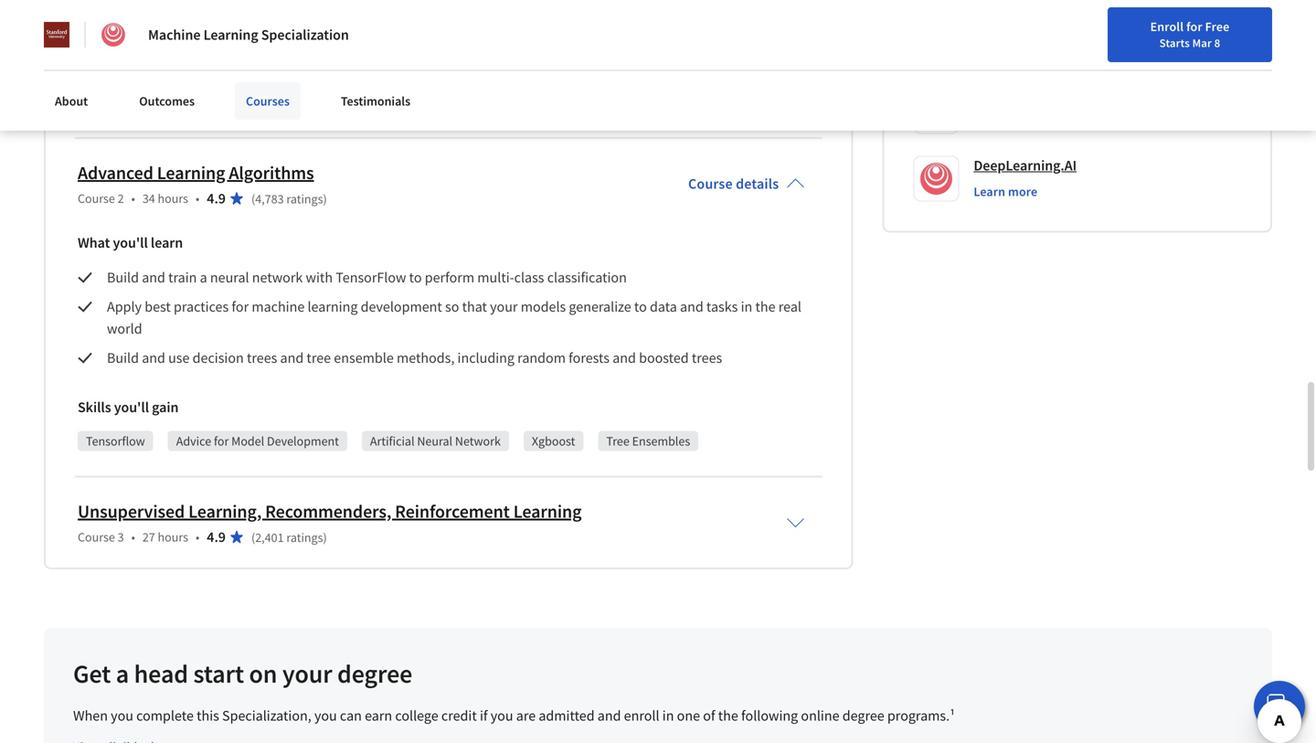 Task type: describe. For each thing, give the bounding box(es) containing it.
about
[[55, 93, 88, 109]]

) for algorithms
[[323, 191, 327, 207]]

for left classification
[[530, 59, 545, 76]]

regression for linear
[[122, 59, 180, 76]]

1 vertical spatial your
[[282, 658, 332, 690]]

neural
[[417, 433, 453, 449]]

and inside apply best practices for machine learning development so that your models generalize to data and tasks in the real world
[[680, 298, 704, 316]]

1 horizontal spatial to
[[409, 268, 422, 287]]

build for build and use decision trees and tree ensemble methods, including random forests and boosted trees
[[107, 349, 139, 367]]

tensorflow
[[86, 433, 145, 449]]

when
[[73, 707, 108, 725]]

and left use
[[142, 349, 165, 367]]

forests
[[569, 349, 610, 367]]

admitted
[[539, 707, 595, 725]]

• right 3
[[131, 529, 135, 545]]

tree
[[606, 433, 630, 449]]

artificial neural network
[[370, 433, 501, 449]]

in for enroll
[[663, 707, 674, 725]]

outcomes
[[139, 93, 195, 109]]

college
[[395, 707, 439, 725]]

real
[[779, 298, 802, 316]]

regularization
[[211, 59, 288, 76]]

machine
[[148, 26, 201, 44]]

ratings for algorithms
[[286, 191, 323, 207]]

hours for learning,
[[158, 529, 188, 545]]

methods,
[[397, 349, 455, 367]]

practices
[[174, 298, 229, 316]]

advanced
[[78, 161, 153, 184]]

reinforcement
[[395, 500, 510, 523]]

8
[[1215, 36, 1221, 50]]

with
[[306, 268, 333, 287]]

courses
[[246, 93, 290, 109]]

3
[[118, 529, 124, 545]]

2
[[118, 190, 124, 207]]

( for algorithms
[[251, 191, 255, 207]]

enroll for free starts mar 8
[[1151, 18, 1230, 50]]

• right 2
[[131, 190, 135, 207]]

algorithms
[[229, 161, 314, 184]]

tensorflow
[[336, 268, 406, 287]]

xgboost
[[532, 433, 575, 449]]

network
[[455, 433, 501, 449]]

supervised learning
[[86, 94, 195, 111]]

learning for advanced
[[157, 161, 225, 184]]

1 trees from the left
[[247, 349, 277, 367]]

advice
[[176, 433, 211, 449]]

ensembles
[[632, 433, 690, 449]]

2 you from the left
[[314, 707, 337, 725]]

artificial
[[370, 433, 415, 449]]

for inside apply best practices for machine learning development so that your models generalize to data and tasks in the real world
[[232, 298, 249, 316]]

outcomes link
[[128, 82, 206, 120]]

you'll for linear regression
[[114, 25, 149, 43]]

unsupervised learning, recommenders, reinforcement learning
[[78, 500, 582, 523]]

more inside deeplearning.ai learn more
[[1008, 183, 1038, 200]]

advanced learning algorithms link
[[78, 161, 314, 184]]

the inside apply best practices for machine learning development so that your models generalize to data and tasks in the real world
[[756, 298, 776, 316]]

( 2,401 ratings )
[[251, 529, 327, 546]]

following
[[741, 707, 798, 725]]

enroll
[[624, 707, 660, 725]]

including
[[458, 349, 515, 367]]

when you complete this specialization, you can earn college credit if you are admitted and enroll in one of the following online degree programs.¹
[[73, 707, 955, 725]]

) for recommenders,
[[323, 529, 327, 546]]

4.9 for learning,
[[207, 528, 226, 546]]

learn
[[151, 234, 183, 252]]

if
[[480, 707, 488, 725]]

gain for linear regression
[[152, 25, 179, 43]]

avoid
[[304, 59, 334, 76]]

and left train
[[142, 268, 165, 287]]

development
[[267, 433, 339, 449]]

learn inside deeplearning.ai learn more
[[974, 183, 1006, 200]]

linear regression
[[86, 59, 180, 76]]

on
[[249, 658, 277, 690]]

1 horizontal spatial degree
[[843, 707, 885, 725]]

testimonials link
[[330, 82, 422, 120]]

coursera image
[[22, 15, 138, 44]]

and left enroll
[[598, 707, 621, 725]]

for inside enroll for free starts mar 8
[[1187, 18, 1203, 35]]

mar
[[1193, 36, 1212, 50]]

stanford university image
[[44, 22, 69, 48]]

testimonials
[[341, 93, 411, 109]]

skills you'll gain for linear regression
[[78, 25, 179, 43]]

build and train a neural network with tensorflow to perform multi-class classification
[[107, 268, 627, 287]]

advice for model development
[[176, 433, 339, 449]]

so
[[445, 298, 459, 316]]

deeplearning.ai learn more
[[974, 156, 1077, 200]]

data
[[650, 298, 677, 316]]

to inside apply best practices for machine learning development so that your models generalize to data and tasks in the real world
[[634, 298, 647, 316]]

start
[[193, 658, 244, 690]]

2 learn more button from the top
[[974, 182, 1038, 201]]

class
[[514, 268, 544, 287]]

build for build and train a neural network with tensorflow to perform multi-class classification
[[107, 268, 139, 287]]

1 vertical spatial the
[[718, 707, 739, 725]]

2 trees from the left
[[692, 349, 722, 367]]

train
[[168, 268, 197, 287]]

logistic
[[425, 59, 466, 76]]

unsupervised learning, recommenders, reinforcement learning link
[[78, 500, 582, 523]]

gradient
[[649, 59, 696, 76]]

unsupervised
[[78, 500, 185, 523]]

of
[[703, 707, 715, 725]]

that
[[462, 298, 487, 316]]

enroll
[[1151, 18, 1184, 35]]

advanced learning algorithms
[[78, 161, 314, 184]]

• down learning,
[[196, 529, 200, 545]]

course for advanced learning algorithms
[[78, 190, 115, 207]]

best
[[145, 298, 171, 316]]

recommenders,
[[265, 500, 392, 523]]

can
[[340, 707, 362, 725]]

about link
[[44, 82, 99, 120]]

one
[[677, 707, 700, 725]]

learn more
[[974, 116, 1038, 132]]

linear
[[86, 59, 119, 76]]

gain for tensorflow
[[152, 398, 179, 416]]

free
[[1206, 18, 1230, 35]]

logistic regression for classification
[[425, 59, 618, 76]]

neural
[[210, 268, 249, 287]]



Task type: vqa. For each thing, say whether or not it's contained in the screenshot.
the
yes



Task type: locate. For each thing, give the bounding box(es) containing it.
hours
[[158, 190, 188, 207], [158, 529, 188, 545]]

)
[[323, 191, 327, 207], [323, 529, 327, 546]]

gain
[[152, 25, 179, 43], [152, 398, 179, 416]]

course inside dropdown button
[[688, 175, 733, 193]]

gradient descent
[[649, 59, 741, 76]]

perform
[[425, 268, 475, 287]]

4.9 down advanced learning algorithms
[[207, 189, 226, 207]]

course left 2
[[78, 190, 115, 207]]

0 horizontal spatial trees
[[247, 349, 277, 367]]

1 gain from the top
[[152, 25, 179, 43]]

2 gain from the top
[[152, 398, 179, 416]]

the left the real
[[756, 298, 776, 316]]

4.9 for learning
[[207, 189, 226, 207]]

2 vertical spatial to
[[634, 298, 647, 316]]

you right if
[[491, 707, 513, 725]]

classification
[[547, 59, 618, 76]]

1 vertical spatial )
[[323, 529, 327, 546]]

2 more from the top
[[1008, 183, 1038, 200]]

hours for learning
[[158, 190, 188, 207]]

learning for machine
[[203, 26, 258, 44]]

you'll left learn
[[113, 234, 148, 252]]

in inside apply best practices for machine learning development so that your models generalize to data and tasks in the real world
[[741, 298, 753, 316]]

0 vertical spatial to
[[291, 59, 302, 76]]

0 vertical spatial in
[[741, 298, 753, 316]]

learning down linear regression
[[148, 94, 195, 111]]

1 vertical spatial a
[[116, 658, 129, 690]]

in left one
[[663, 707, 674, 725]]

1 ) from the top
[[323, 191, 327, 207]]

learning
[[203, 26, 258, 44], [148, 94, 195, 111], [157, 161, 225, 184], [514, 500, 582, 523]]

apply
[[107, 298, 142, 316]]

complete
[[136, 707, 194, 725]]

specialization,
[[222, 707, 312, 725]]

1 regression from the left
[[122, 59, 180, 76]]

head
[[134, 658, 188, 690]]

1 hours from the top
[[158, 190, 188, 207]]

27
[[142, 529, 155, 545]]

trees right boosted
[[692, 349, 722, 367]]

network
[[252, 268, 303, 287]]

deeplearning.ai link
[[974, 156, 1077, 175]]

1 horizontal spatial in
[[741, 298, 753, 316]]

and right forests at the left of page
[[613, 349, 636, 367]]

regression for logistic
[[469, 59, 527, 76]]

learning
[[308, 298, 358, 316]]

use
[[168, 349, 190, 367]]

build up apply
[[107, 268, 139, 287]]

1 vertical spatial to
[[409, 268, 422, 287]]

2 ) from the top
[[323, 529, 327, 546]]

4.9 down learning,
[[207, 528, 226, 546]]

regularization to avoid overfitting
[[211, 59, 394, 76]]

trees
[[247, 349, 277, 367], [692, 349, 722, 367]]

course for unsupervised learning, recommenders, reinforcement learning
[[78, 529, 115, 545]]

learning,
[[188, 500, 262, 523]]

this
[[197, 707, 219, 725]]

1 vertical spatial more
[[1008, 183, 1038, 200]]

descent
[[698, 59, 741, 76]]

regression right logistic
[[469, 59, 527, 76]]

you left can
[[314, 707, 337, 725]]

multi-
[[477, 268, 514, 287]]

) right 4,783 at the left
[[323, 191, 327, 207]]

course left 3
[[78, 529, 115, 545]]

ensemble
[[334, 349, 394, 367]]

0 horizontal spatial your
[[282, 658, 332, 690]]

skills you'll gain up tensorflow
[[78, 398, 179, 416]]

regression up supervised learning
[[122, 59, 180, 76]]

1 vertical spatial you'll
[[113, 234, 148, 252]]

skills up tensorflow
[[78, 398, 111, 416]]

2 regression from the left
[[469, 59, 527, 76]]

0 vertical spatial skills you'll gain
[[78, 25, 179, 43]]

starts
[[1160, 36, 1190, 50]]

1 vertical spatial build
[[107, 349, 139, 367]]

classification
[[547, 268, 627, 287]]

menu item
[[989, 18, 1106, 78]]

degree right the online
[[843, 707, 885, 725]]

and left tree
[[280, 349, 304, 367]]

2 learn from the top
[[974, 183, 1006, 200]]

more up deeplearning.ai link on the top right
[[1008, 116, 1038, 132]]

gain up advice
[[152, 398, 179, 416]]

skills you'll gain up linear regression
[[78, 25, 179, 43]]

1 vertical spatial hours
[[158, 529, 188, 545]]

skills for linear regression
[[78, 25, 111, 43]]

courses link
[[235, 82, 301, 120]]

0 vertical spatial hours
[[158, 190, 188, 207]]

in right tasks
[[741, 298, 753, 316]]

1 vertical spatial skills
[[78, 398, 111, 416]]

0 vertical spatial ratings
[[286, 191, 323, 207]]

1 build from the top
[[107, 268, 139, 287]]

the
[[756, 298, 776, 316], [718, 707, 739, 725]]

0 horizontal spatial the
[[718, 707, 739, 725]]

0 vertical spatial the
[[756, 298, 776, 316]]

2 hours from the top
[[158, 529, 188, 545]]

2,401
[[255, 529, 284, 546]]

1 skills you'll gain from the top
[[78, 25, 179, 43]]

1 ratings from the top
[[286, 191, 323, 207]]

specialization
[[261, 26, 349, 44]]

1 vertical spatial gain
[[152, 398, 179, 416]]

get a head start on your degree
[[73, 658, 413, 690]]

1 vertical spatial in
[[663, 707, 674, 725]]

you'll up linear regression
[[114, 25, 149, 43]]

what you'll learn
[[78, 234, 183, 252]]

( for recommenders,
[[251, 529, 255, 546]]

learn up deeplearning.ai link on the top right
[[974, 116, 1006, 132]]

world
[[107, 319, 142, 338]]

more
[[1008, 116, 1038, 132], [1008, 183, 1038, 200]]

1 horizontal spatial trees
[[692, 349, 722, 367]]

you'll
[[114, 25, 149, 43], [113, 234, 148, 252], [114, 398, 149, 416]]

learn more button up deeplearning.ai link on the top right
[[974, 115, 1038, 133]]

more down deeplearning.ai link on the top right
[[1008, 183, 1038, 200]]

ratings down recommenders,
[[286, 529, 323, 546]]

1 ( from the top
[[251, 191, 255, 207]]

1 vertical spatial learn
[[974, 183, 1006, 200]]

learn down deeplearning.ai link on the top right
[[974, 183, 1006, 200]]

0 horizontal spatial a
[[116, 658, 129, 690]]

1 horizontal spatial you
[[314, 707, 337, 725]]

for up mar
[[1187, 18, 1203, 35]]

1 horizontal spatial the
[[756, 298, 776, 316]]

0 horizontal spatial degree
[[337, 658, 413, 690]]

learning down 'xgboost'
[[514, 500, 582, 523]]

chat with us image
[[1265, 692, 1295, 721]]

1 learn from the top
[[974, 116, 1006, 132]]

supervised
[[86, 94, 146, 111]]

course 2 • 34 hours •
[[78, 190, 200, 207]]

in
[[741, 298, 753, 316], [663, 707, 674, 725]]

2 skills you'll gain from the top
[[78, 398, 179, 416]]

skills
[[78, 25, 111, 43], [78, 398, 111, 416]]

0 vertical spatial a
[[200, 268, 207, 287]]

1 horizontal spatial a
[[200, 268, 207, 287]]

learning up course 2 • 34 hours • on the top of the page
[[157, 161, 225, 184]]

1 vertical spatial learn more button
[[974, 182, 1038, 201]]

course details button
[[674, 149, 819, 219]]

random
[[518, 349, 566, 367]]

ratings for recommenders,
[[286, 529, 323, 546]]

( down learning,
[[251, 529, 255, 546]]

skills you'll gain
[[78, 25, 179, 43], [78, 398, 179, 416]]

regression
[[122, 59, 180, 76], [469, 59, 527, 76]]

1 4.9 from the top
[[207, 189, 226, 207]]

0 vertical spatial learn more button
[[974, 115, 1038, 133]]

to
[[291, 59, 302, 76], [409, 268, 422, 287], [634, 298, 647, 316]]

34
[[142, 190, 155, 207]]

• down advanced learning algorithms
[[196, 190, 200, 207]]

and right the data
[[680, 298, 704, 316]]

( down algorithms
[[251, 191, 255, 207]]

to up development
[[409, 268, 422, 287]]

1 you from the left
[[111, 707, 133, 725]]

earn
[[365, 707, 392, 725]]

for down neural
[[232, 298, 249, 316]]

learn inside learn more button
[[974, 116, 1006, 132]]

0 vertical spatial your
[[490, 298, 518, 316]]

learn
[[974, 116, 1006, 132], [974, 183, 1006, 200]]

4,783
[[255, 191, 284, 207]]

to left the data
[[634, 298, 647, 316]]

skills for tensorflow
[[78, 398, 111, 416]]

0 vertical spatial build
[[107, 268, 139, 287]]

4.9
[[207, 189, 226, 207], [207, 528, 226, 546]]

2 ratings from the top
[[286, 529, 323, 546]]

you'll up tensorflow
[[114, 398, 149, 416]]

ratings right 4,783 at the left
[[286, 191, 323, 207]]

2 horizontal spatial to
[[634, 298, 647, 316]]

development
[[361, 298, 442, 316]]

learning up 'regularization'
[[203, 26, 258, 44]]

0 vertical spatial more
[[1008, 116, 1038, 132]]

course left details
[[688, 175, 733, 193]]

gain up linear regression
[[152, 25, 179, 43]]

a right get
[[116, 658, 129, 690]]

2 4.9 from the top
[[207, 528, 226, 546]]

1 skills from the top
[[78, 25, 111, 43]]

the right of
[[718, 707, 739, 725]]

machine learning specialization
[[148, 26, 349, 44]]

2 build from the top
[[107, 349, 139, 367]]

hours right 34
[[158, 190, 188, 207]]

1 more from the top
[[1008, 116, 1038, 132]]

0 vertical spatial learn
[[974, 116, 1006, 132]]

apply best practices for machine learning development so that your models generalize to data and tasks in the real world
[[107, 298, 805, 338]]

hours right 27
[[158, 529, 188, 545]]

trees right decision
[[247, 349, 277, 367]]

generalize
[[569, 298, 631, 316]]

•
[[131, 190, 135, 207], [196, 190, 200, 207], [131, 529, 135, 545], [196, 529, 200, 545]]

degree
[[337, 658, 413, 690], [843, 707, 885, 725]]

) down recommenders,
[[323, 529, 327, 546]]

build down world
[[107, 349, 139, 367]]

0 vertical spatial gain
[[152, 25, 179, 43]]

3 you from the left
[[491, 707, 513, 725]]

learn more button down deeplearning.ai link on the top right
[[974, 182, 1038, 201]]

what
[[78, 234, 110, 252]]

a right train
[[200, 268, 207, 287]]

(
[[251, 191, 255, 207], [251, 529, 255, 546]]

1 vertical spatial ratings
[[286, 529, 323, 546]]

tree
[[307, 349, 331, 367]]

deeplearning.ai image
[[101, 22, 126, 48]]

to left avoid
[[291, 59, 302, 76]]

1 horizontal spatial your
[[490, 298, 518, 316]]

0 vertical spatial (
[[251, 191, 255, 207]]

0 vertical spatial degree
[[337, 658, 413, 690]]

0 horizontal spatial you
[[111, 707, 133, 725]]

1 horizontal spatial regression
[[469, 59, 527, 76]]

skills you'll gain for tensorflow
[[78, 398, 179, 416]]

your right the that
[[490, 298, 518, 316]]

a
[[200, 268, 207, 287], [116, 658, 129, 690]]

you'll for tensorflow
[[114, 398, 149, 416]]

get
[[73, 658, 111, 690]]

model
[[231, 433, 264, 449]]

2 horizontal spatial you
[[491, 707, 513, 725]]

you right when
[[111, 707, 133, 725]]

0 horizontal spatial to
[[291, 59, 302, 76]]

2 skills from the top
[[78, 398, 111, 416]]

your inside apply best practices for machine learning development so that your models generalize to data and tasks in the real world
[[490, 298, 518, 316]]

skills up linear
[[78, 25, 111, 43]]

1 vertical spatial 4.9
[[207, 528, 226, 546]]

1 vertical spatial degree
[[843, 707, 885, 725]]

0 vertical spatial skills
[[78, 25, 111, 43]]

1 learn more button from the top
[[974, 115, 1038, 133]]

None search field
[[261, 11, 562, 48]]

0 vertical spatial 4.9
[[207, 189, 226, 207]]

0 vertical spatial you'll
[[114, 25, 149, 43]]

for
[[1187, 18, 1203, 35], [530, 59, 545, 76], [232, 298, 249, 316], [214, 433, 229, 449]]

0 vertical spatial )
[[323, 191, 327, 207]]

course 3 • 27 hours •
[[78, 529, 200, 545]]

learning for supervised
[[148, 94, 195, 111]]

2 vertical spatial you'll
[[114, 398, 149, 416]]

boosted
[[639, 349, 689, 367]]

0 horizontal spatial regression
[[122, 59, 180, 76]]

1 vertical spatial (
[[251, 529, 255, 546]]

2 ( from the top
[[251, 529, 255, 546]]

build
[[107, 268, 139, 287], [107, 349, 139, 367]]

in for tasks
[[741, 298, 753, 316]]

your right on
[[282, 658, 332, 690]]

credit
[[441, 707, 477, 725]]

for left model
[[214, 433, 229, 449]]

degree up earn
[[337, 658, 413, 690]]

0 horizontal spatial in
[[663, 707, 674, 725]]

deeplearning.ai
[[974, 156, 1077, 175]]

1 vertical spatial skills you'll gain
[[78, 398, 179, 416]]

machine
[[252, 298, 305, 316]]

learn more button
[[974, 115, 1038, 133], [974, 182, 1038, 201]]

details
[[736, 175, 779, 193]]



